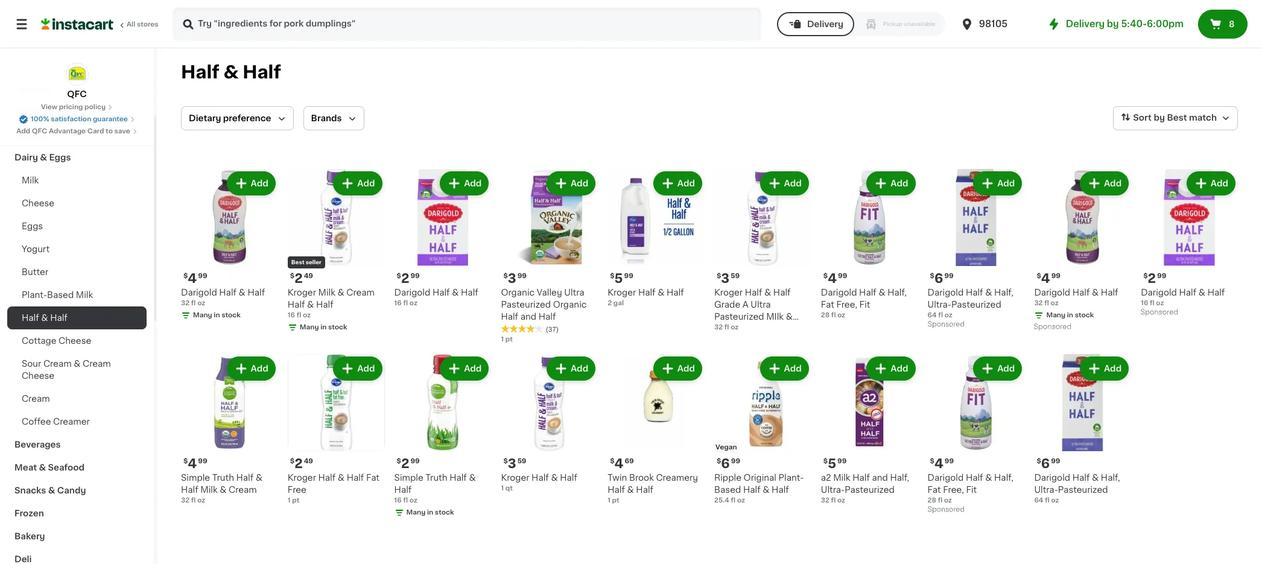 Task type: vqa. For each thing, say whether or not it's contained in the screenshot.


Task type: describe. For each thing, give the bounding box(es) containing it.
0 vertical spatial based
[[47, 291, 74, 299]]

sponsored badge image for 64
[[928, 321, 964, 328]]

& inside kroger half & half 1 qt
[[551, 473, 558, 482]]

qfc link
[[65, 63, 88, 100]]

to
[[106, 128, 113, 135]]

2 horizontal spatial ultra-
[[1034, 485, 1058, 494]]

twin
[[608, 473, 627, 482]]

1 inside kroger half & half 1 qt
[[501, 485, 504, 492]]

2 horizontal spatial $ 6 99
[[1037, 457, 1060, 470]]

0 vertical spatial plant-
[[22, 291, 47, 299]]

brands
[[311, 114, 342, 122]]

3 for organic
[[508, 272, 516, 285]]

cream link
[[7, 387, 147, 410]]

all stores
[[127, 21, 158, 28]]

plant- inside ripple original plant- based half & half 25.4 fl oz
[[779, 473, 804, 482]]

dairy & eggs
[[14, 153, 71, 162]]

32 inside the simple truth half & half milk & cream 32 fl oz
[[181, 497, 190, 504]]

1 vertical spatial cheese
[[59, 337, 91, 345]]

sponsored badge image for oz
[[1141, 309, 1178, 316]]

delivery button
[[777, 12, 854, 36]]

$ 3 59 for kroger half & half grade a ultra pasteurized milk & cream
[[717, 272, 740, 285]]

$ inside $ 4 69
[[610, 458, 615, 464]]

butter link
[[7, 261, 147, 284]]

5:40-
[[1121, 19, 1147, 28]]

and inside organic valley ultra pasteurized organic half and half
[[521, 312, 536, 321]]

0 horizontal spatial $ 6 99
[[717, 457, 740, 470]]

oz inside a2 milk half and half, ultra-pasteurized 32 fl oz
[[837, 497, 845, 504]]

pasteurized inside kroger half & half grade a ultra pasteurized milk & cream
[[714, 312, 764, 321]]

a2 milk half and half, ultra-pasteurized 32 fl oz
[[821, 473, 909, 504]]

$ 5 99 for kroger
[[610, 272, 633, 285]]

98105
[[979, 19, 1008, 28]]

thanksgiving link
[[7, 100, 147, 123]]

6:00pm
[[1147, 19, 1184, 28]]

& inside the simple truth half & half 16 fl oz
[[469, 473, 476, 482]]

sort by
[[1133, 114, 1165, 122]]

100% satisfaction guarantee
[[31, 116, 128, 122]]

fl inside ripple original plant- based half & half 25.4 fl oz
[[731, 497, 736, 504]]

butter
[[22, 268, 48, 276]]

bakery link
[[7, 525, 147, 548]]

satisfaction
[[51, 116, 91, 122]]

truth for oz
[[426, 473, 447, 482]]

coffee
[[22, 418, 51, 426]]

0 horizontal spatial organic
[[501, 288, 535, 297]]

save
[[114, 128, 130, 135]]

yogurt link
[[7, 238, 147, 261]]

simple truth half & half 16 fl oz
[[394, 473, 476, 504]]

cream inside kroger half & half grade a ultra pasteurized milk & cream
[[714, 324, 743, 333]]

& inside the sour cream & cream cheese
[[74, 360, 81, 368]]

grade
[[714, 300, 741, 309]]

pasteurized inside organic valley ultra pasteurized organic half and half
[[501, 300, 551, 309]]

fl inside a2 milk half and half, ultra-pasteurized 32 fl oz
[[831, 497, 836, 504]]

0 vertical spatial fat
[[821, 300, 834, 309]]

by for sort
[[1154, 114, 1165, 122]]

0 horizontal spatial eggs
[[22, 222, 43, 230]]

milk inside a2 milk half and half, ultra-pasteurized 32 fl oz
[[833, 473, 851, 482]]

best seller
[[291, 259, 322, 265]]

oz inside the simple truth half & half milk & cream 32 fl oz
[[197, 497, 205, 504]]

59 for kroger half & half grade a ultra pasteurized milk & cream
[[731, 273, 740, 279]]

lists link
[[7, 34, 147, 58]]

milk inside kroger milk & cream half & half 16 fl oz
[[318, 288, 335, 297]]

$ 3 59 for kroger half & half
[[503, 457, 526, 470]]

fl inside the simple truth half & half milk & cream 32 fl oz
[[191, 497, 196, 504]]

Search field
[[174, 8, 760, 40]]

1 horizontal spatial half & half
[[181, 63, 281, 81]]

seafood
[[48, 463, 84, 472]]

cheese inside the sour cream & cream cheese
[[22, 372, 54, 380]]

cottage cheese link
[[7, 329, 147, 352]]

1 inside kroger half & half fat free 1 pt
[[288, 497, 291, 504]]

qfc inside qfc link
[[67, 90, 87, 98]]

recipes
[[14, 84, 50, 93]]

gal
[[614, 300, 624, 306]]

dairy
[[14, 153, 38, 162]]

0 vertical spatial cheese
[[22, 199, 54, 208]]

69
[[625, 458, 634, 464]]

milk link
[[7, 169, 147, 192]]

32 fl oz
[[714, 324, 739, 331]]

2 horizontal spatial fat
[[928, 485, 941, 494]]

view pricing policy
[[41, 104, 106, 110]]

deli link
[[7, 548, 147, 564]]

1 horizontal spatial 64
[[1034, 497, 1044, 504]]

a
[[743, 300, 749, 309]]

frozen
[[14, 509, 44, 518]]

preference
[[223, 114, 271, 122]]

32 inside a2 milk half and half, ultra-pasteurized 32 fl oz
[[821, 497, 830, 504]]

best for best match
[[1167, 114, 1187, 122]]

plant-based milk link
[[7, 284, 147, 307]]

0 horizontal spatial 64
[[928, 312, 937, 318]]

cottage cheese
[[22, 337, 91, 345]]

100% satisfaction guarantee button
[[19, 112, 135, 124]]

5 for kroger
[[615, 272, 623, 285]]

kroger half & half fat free 1 pt
[[288, 473, 380, 504]]

eggs link
[[7, 215, 147, 238]]

1 vertical spatial organic
[[553, 300, 587, 309]]

dietary preference
[[189, 114, 271, 122]]

sponsored badge image for fit
[[928, 506, 964, 513]]

dietary preference button
[[181, 106, 294, 130]]

by for delivery
[[1107, 19, 1119, 28]]

cheese link
[[7, 192, 147, 215]]

59 for kroger half & half
[[517, 458, 526, 464]]

1 darigold half & half 32 fl oz from the left
[[181, 288, 265, 306]]

a2
[[821, 473, 831, 482]]

$ 4 69
[[610, 457, 634, 470]]

dietary
[[189, 114, 221, 122]]

produce
[[14, 130, 51, 139]]

1 vertical spatial darigold half & half, fat free, fit 28 fl oz
[[928, 473, 1014, 504]]

lists
[[34, 42, 55, 50]]

98105 button
[[960, 7, 1032, 41]]

5 for a2
[[828, 457, 836, 470]]

sour cream & cream cheese link
[[7, 352, 147, 387]]

kroger milk & cream half & half 16 fl oz
[[288, 288, 375, 318]]

creamery
[[656, 473, 698, 482]]

half, inside a2 milk half and half, ultra-pasteurized 32 fl oz
[[890, 473, 909, 482]]

pasteurized inside a2 milk half and half, ultra-pasteurized 32 fl oz
[[845, 485, 895, 494]]

coffee creamer
[[22, 418, 90, 426]]

delivery for delivery
[[807, 20, 844, 28]]

100%
[[31, 116, 49, 122]]

ultra inside organic valley ultra pasteurized organic half and half
[[564, 288, 584, 297]]

2 inside kroger half & half 2 gal
[[608, 300, 612, 306]]

delivery by 5:40-6:00pm
[[1066, 19, 1184, 28]]

sour cream & cream cheese
[[22, 360, 111, 380]]

fat inside kroger half & half fat free 1 pt
[[366, 473, 380, 482]]

kroger for 5
[[608, 288, 636, 297]]

0 vertical spatial fit
[[860, 300, 870, 309]]

8 button
[[1198, 10, 1248, 39]]

$ 5 99 for a2
[[823, 457, 847, 470]]

ultra inside kroger half & half grade a ultra pasteurized milk & cream
[[751, 300, 771, 309]]

sour
[[22, 360, 41, 368]]

$ 2 49 for kroger half & half fat free
[[290, 457, 313, 470]]

ripple original plant- based half & half 25.4 fl oz
[[714, 473, 804, 504]]

pt for 2
[[292, 497, 299, 504]]

frozen link
[[7, 502, 147, 525]]

3 for kroger
[[721, 272, 730, 285]]

1 horizontal spatial 28
[[928, 497, 936, 504]]

cream inside kroger milk & cream half & half 16 fl oz
[[346, 288, 375, 297]]

ripple
[[714, 473, 742, 482]]

twin brook creamery half & half 1 pt
[[608, 473, 698, 504]]

simple for 16
[[394, 473, 423, 482]]

$ 3 99
[[503, 272, 527, 285]]

all
[[127, 21, 135, 28]]

candy
[[57, 486, 86, 495]]

$ 2 49 for kroger milk & cream half & half
[[290, 272, 313, 285]]

$ inside $ 3 99
[[503, 273, 508, 279]]

pt for 4
[[612, 497, 619, 504]]

yogurt
[[22, 245, 50, 253]]



Task type: locate. For each thing, give the bounding box(es) containing it.
1 vertical spatial 5
[[828, 457, 836, 470]]

delivery by 5:40-6:00pm link
[[1047, 17, 1184, 31]]

kroger up grade
[[714, 288, 743, 297]]

best inside field
[[1167, 114, 1187, 122]]

advantage
[[49, 128, 86, 135]]

49 up free on the left of page
[[304, 458, 313, 464]]

1 horizontal spatial fat
[[821, 300, 834, 309]]

sort
[[1133, 114, 1152, 122]]

pt inside twin brook creamery half & half 1 pt
[[612, 497, 619, 504]]

brook
[[629, 473, 654, 482]]

plant- down butter
[[22, 291, 47, 299]]

cream
[[346, 288, 375, 297], [714, 324, 743, 333], [43, 360, 72, 368], [83, 360, 111, 368], [22, 395, 50, 403], [229, 485, 257, 494]]

1 vertical spatial $ 2 49
[[290, 457, 313, 470]]

pt down 'twin'
[[612, 497, 619, 504]]

by inside 'link'
[[1107, 19, 1119, 28]]

cheese
[[22, 199, 54, 208], [59, 337, 91, 345], [22, 372, 54, 380]]

0 vertical spatial half & half
[[181, 63, 281, 81]]

kroger up free on the left of page
[[288, 473, 316, 482]]

valley
[[537, 288, 562, 297]]

cream inside the simple truth half & half milk & cream 32 fl oz
[[229, 485, 257, 494]]

0 vertical spatial eggs
[[49, 153, 71, 162]]

by left 5:40-
[[1107, 19, 1119, 28]]

cheese down sour
[[22, 372, 54, 380]]

1 vertical spatial fit
[[966, 485, 977, 494]]

1 horizontal spatial darigold half & half, fat free, fit 28 fl oz
[[928, 473, 1014, 504]]

1 vertical spatial plant-
[[779, 473, 804, 482]]

instacart logo image
[[41, 17, 113, 31]]

half & half up 'cottage' at the left
[[22, 314, 68, 322]]

2 horizontal spatial pt
[[612, 497, 619, 504]]

truth
[[212, 473, 234, 482], [426, 473, 447, 482]]

stores
[[137, 21, 158, 28]]

truth for cream
[[212, 473, 234, 482]]

1 49 from the top
[[304, 273, 313, 279]]

& inside ripple original plant- based half & half 25.4 fl oz
[[763, 485, 770, 494]]

2 49 from the top
[[304, 458, 313, 464]]

kroger inside kroger half & half fat free 1 pt
[[288, 473, 316, 482]]

ultra right a
[[751, 300, 771, 309]]

1 vertical spatial qfc
[[32, 128, 47, 135]]

kroger up qt
[[501, 473, 529, 482]]

0 horizontal spatial by
[[1107, 19, 1119, 28]]

0 vertical spatial 28
[[821, 312, 830, 318]]

deli
[[14, 555, 32, 564]]

qfc down "100%"
[[32, 128, 47, 135]]

service type group
[[777, 12, 945, 36]]

simple inside the simple truth half & half milk & cream 32 fl oz
[[181, 473, 210, 482]]

simple inside the simple truth half & half 16 fl oz
[[394, 473, 423, 482]]

simple truth half & half milk & cream 32 fl oz
[[181, 473, 263, 504]]

0 horizontal spatial and
[[521, 312, 536, 321]]

1 horizontal spatial truth
[[426, 473, 447, 482]]

kroger for 2
[[288, 473, 316, 482]]

ultra- inside a2 milk half and half, ultra-pasteurized 32 fl oz
[[821, 485, 845, 494]]

sponsored badge image
[[1141, 309, 1178, 316], [928, 321, 964, 328], [1034, 324, 1071, 331], [928, 506, 964, 513]]

0 vertical spatial darigold half & half, ultra-pasteurized 64 fl oz
[[928, 288, 1014, 318]]

2 $ 2 49 from the top
[[290, 457, 313, 470]]

1 down 'twin'
[[608, 497, 611, 504]]

1 down free on the left of page
[[288, 497, 291, 504]]

2 horizontal spatial 6
[[1041, 457, 1050, 470]]

1 horizontal spatial simple
[[394, 473, 423, 482]]

0 horizontal spatial darigold half & half, fat free, fit 28 fl oz
[[821, 288, 907, 318]]

qfc up 'view pricing policy' link
[[67, 90, 87, 98]]

kroger for 3
[[501, 473, 529, 482]]

0 vertical spatial organic
[[501, 288, 535, 297]]

1 vertical spatial 28
[[928, 497, 936, 504]]

organic valley ultra pasteurized organic half and half
[[501, 288, 587, 321]]

1 horizontal spatial ultra-
[[928, 300, 952, 309]]

2 darigold half & half 32 fl oz from the left
[[1034, 288, 1118, 306]]

and right a2
[[872, 473, 888, 482]]

0 horizontal spatial best
[[291, 259, 304, 265]]

$ 2 49 up free on the left of page
[[290, 457, 313, 470]]

by right sort
[[1154, 114, 1165, 122]]

pt inside kroger half & half fat free 1 pt
[[292, 497, 299, 504]]

half,
[[888, 288, 907, 297], [994, 288, 1014, 297], [890, 473, 909, 482], [994, 473, 1014, 482], [1101, 473, 1120, 482]]

1 vertical spatial and
[[872, 473, 888, 482]]

64
[[928, 312, 937, 318], [1034, 497, 1044, 504]]

1 horizontal spatial free,
[[943, 485, 964, 494]]

seller
[[306, 259, 322, 265]]

half inside a2 milk half and half, ultra-pasteurized 32 fl oz
[[853, 473, 870, 482]]

1 horizontal spatial eggs
[[49, 153, 71, 162]]

pasteurized
[[501, 300, 551, 309], [952, 300, 1001, 309], [714, 312, 764, 321], [845, 485, 895, 494], [1058, 485, 1108, 494]]

$ 3 59 up qt
[[503, 457, 526, 470]]

49 for kroger milk & cream half & half
[[304, 273, 313, 279]]

25.4
[[714, 497, 729, 504]]

ultra
[[564, 288, 584, 297], [751, 300, 771, 309]]

cheese up eggs link
[[22, 199, 54, 208]]

milk
[[766, 312, 784, 321]]

None search field
[[173, 7, 761, 41]]

1 horizontal spatial $ 5 99
[[823, 457, 847, 470]]

3 up organic valley ultra pasteurized organic half and half
[[508, 272, 516, 285]]

kroger down best seller
[[288, 288, 316, 297]]

1 horizontal spatial and
[[872, 473, 888, 482]]

1 vertical spatial by
[[1154, 114, 1165, 122]]

beverages
[[14, 440, 61, 449]]

1 horizontal spatial 6
[[935, 272, 943, 285]]

0 horizontal spatial darigold half & half, ultra-pasteurized 64 fl oz
[[928, 288, 1014, 318]]

organic down $ 3 99
[[501, 288, 535, 297]]

truth inside the simple truth half & half milk & cream 32 fl oz
[[212, 473, 234, 482]]

original
[[744, 473, 777, 482]]

$ 5 99 up a2
[[823, 457, 847, 470]]

based down butter link
[[47, 291, 74, 299]]

3 up grade
[[721, 272, 730, 285]]

1 vertical spatial best
[[291, 259, 304, 265]]

1 down organic valley ultra pasteurized organic half and half
[[501, 336, 504, 343]]

best left match on the top
[[1167, 114, 1187, 122]]

card
[[87, 128, 104, 135]]

1 vertical spatial half & half
[[22, 314, 68, 322]]

snacks & candy link
[[7, 479, 147, 502]]

best match
[[1167, 114, 1217, 122]]

oz inside the simple truth half & half 16 fl oz
[[410, 497, 417, 504]]

darigold half & half 16 fl oz
[[394, 288, 478, 306], [1141, 288, 1225, 306]]

snacks & candy
[[14, 486, 86, 495]]

product group
[[181, 169, 278, 323], [288, 169, 385, 335], [394, 169, 491, 308], [501, 169, 598, 344], [608, 169, 705, 308], [714, 169, 811, 333], [821, 169, 918, 320], [928, 169, 1025, 331], [1034, 169, 1131, 334], [1141, 169, 1238, 319], [181, 354, 278, 505], [288, 354, 385, 505], [394, 354, 491, 520], [501, 354, 598, 493], [608, 354, 705, 505], [714, 354, 811, 505], [821, 354, 918, 505], [928, 354, 1025, 516], [1034, 354, 1131, 505]]

0 vertical spatial 64
[[928, 312, 937, 318]]

1 vertical spatial $ 3 59
[[503, 457, 526, 470]]

0 horizontal spatial darigold half & half 32 fl oz
[[181, 288, 265, 306]]

0 vertical spatial $ 2 49
[[290, 272, 313, 285]]

0 vertical spatial darigold half & half, fat free, fit 28 fl oz
[[821, 288, 907, 318]]

kroger inside kroger half & half grade a ultra pasteurized milk & cream
[[714, 288, 743, 297]]

$ 5 99 up gal
[[610, 272, 633, 285]]

1 vertical spatial based
[[714, 485, 741, 494]]

and inside a2 milk half and half, ultra-pasteurized 32 fl oz
[[872, 473, 888, 482]]

1 vertical spatial ultra
[[751, 300, 771, 309]]

3 up qt
[[508, 457, 516, 470]]

ultra right valley
[[564, 288, 584, 297]]

16 inside kroger milk & cream half & half 16 fl oz
[[288, 312, 295, 318]]

in
[[214, 312, 220, 318], [1067, 312, 1073, 318], [320, 324, 327, 331], [427, 509, 433, 516]]

1 darigold half & half 16 fl oz from the left
[[394, 288, 478, 306]]

fl inside the simple truth half & half 16 fl oz
[[403, 497, 408, 504]]

1 horizontal spatial 59
[[731, 273, 740, 279]]

0 vertical spatial ultra
[[564, 288, 584, 297]]

milk inside the simple truth half & half milk & cream 32 fl oz
[[201, 485, 218, 494]]

0 horizontal spatial half & half
[[22, 314, 68, 322]]

darigold half & half, ultra-pasteurized 64 fl oz
[[928, 288, 1014, 318], [1034, 473, 1120, 504]]

1 vertical spatial 49
[[304, 458, 313, 464]]

1 left qt
[[501, 485, 504, 492]]

simple
[[181, 473, 210, 482], [394, 473, 423, 482]]

2 truth from the left
[[426, 473, 447, 482]]

0 horizontal spatial pt
[[292, 497, 299, 504]]

2 simple from the left
[[394, 473, 423, 482]]

best
[[1167, 114, 1187, 122], [291, 259, 304, 265]]

cheese down half & half link
[[59, 337, 91, 345]]

half & half up dietary preference
[[181, 63, 281, 81]]

0 vertical spatial 59
[[731, 273, 740, 279]]

1 horizontal spatial darigold half & half 32 fl oz
[[1034, 288, 1118, 306]]

59 up kroger half & half 1 qt
[[517, 458, 526, 464]]

& inside kroger half & half fat free 1 pt
[[338, 473, 345, 482]]

snacks
[[14, 486, 46, 495]]

2 vertical spatial cheese
[[22, 372, 54, 380]]

1 horizontal spatial $ 6 99
[[930, 272, 954, 285]]

3
[[508, 272, 516, 285], [721, 272, 730, 285], [508, 457, 516, 470]]

0 horizontal spatial 59
[[517, 458, 526, 464]]

view
[[41, 104, 57, 110]]

creamer
[[53, 418, 90, 426]]

eggs down advantage
[[49, 153, 71, 162]]

plant- right original
[[779, 473, 804, 482]]

& inside kroger half & half 2 gal
[[658, 288, 665, 297]]

★★★★★
[[501, 324, 543, 333], [501, 324, 543, 333]]

1 horizontal spatial darigold half & half 16 fl oz
[[1141, 288, 1225, 306]]

0 vertical spatial 49
[[304, 273, 313, 279]]

59
[[731, 273, 740, 279], [517, 458, 526, 464]]

beverages link
[[7, 433, 147, 456]]

$ 2 49 down best seller
[[290, 272, 313, 285]]

1 horizontal spatial based
[[714, 485, 741, 494]]

49
[[304, 273, 313, 279], [304, 458, 313, 464]]

1 horizontal spatial darigold half & half, ultra-pasteurized 64 fl oz
[[1034, 473, 1120, 504]]

1 horizontal spatial best
[[1167, 114, 1187, 122]]

darigold half & half 32 fl oz
[[181, 288, 265, 306], [1034, 288, 1118, 306]]

0 horizontal spatial ultra-
[[821, 485, 845, 494]]

recipes link
[[7, 77, 147, 100]]

0 horizontal spatial 5
[[615, 272, 623, 285]]

oz inside kroger milk & cream half & half 16 fl oz
[[303, 312, 311, 318]]

simple for milk
[[181, 473, 210, 482]]

0 horizontal spatial free,
[[837, 300, 857, 309]]

$ 2 49
[[290, 272, 313, 285], [290, 457, 313, 470]]

0 horizontal spatial truth
[[212, 473, 234, 482]]

1 $ 2 49 from the top
[[290, 272, 313, 285]]

59 up grade
[[731, 273, 740, 279]]

1 pt
[[501, 336, 513, 343]]

kroger half & half 1 qt
[[501, 473, 577, 492]]

match
[[1189, 114, 1217, 122]]

pt down free on the left of page
[[292, 497, 299, 504]]

8
[[1229, 20, 1235, 28]]

vegan
[[716, 444, 737, 450]]

pricing
[[59, 104, 83, 110]]

1 simple from the left
[[181, 473, 210, 482]]

delivery inside button
[[807, 20, 844, 28]]

16
[[394, 300, 402, 306], [1141, 300, 1148, 306], [288, 312, 295, 318], [394, 497, 402, 504]]

0 vertical spatial 5
[[615, 272, 623, 285]]

qt
[[505, 485, 513, 492]]

99
[[198, 273, 207, 279], [411, 273, 420, 279], [517, 273, 527, 279], [838, 273, 847, 279], [945, 273, 954, 279], [1051, 273, 1061, 279], [624, 273, 633, 279], [1157, 273, 1167, 279], [198, 458, 207, 464], [411, 458, 420, 464], [731, 458, 740, 464], [838, 458, 847, 464], [945, 458, 954, 464], [1051, 458, 1060, 464]]

1 horizontal spatial delivery
[[1066, 19, 1105, 28]]

0 vertical spatial $ 3 59
[[717, 272, 740, 285]]

guarantee
[[93, 116, 128, 122]]

$ 6 99
[[930, 272, 954, 285], [717, 457, 740, 470], [1037, 457, 1060, 470]]

qfc logo image
[[65, 63, 88, 86]]

delivery inside 'link'
[[1066, 19, 1105, 28]]

eggs up the yogurt
[[22, 222, 43, 230]]

0 vertical spatial best
[[1167, 114, 1187, 122]]

produce link
[[7, 123, 147, 146]]

brands button
[[303, 106, 364, 130]]

0 horizontal spatial delivery
[[807, 20, 844, 28]]

1 horizontal spatial 5
[[828, 457, 836, 470]]

$ 3 59 up grade
[[717, 272, 740, 285]]

5 up gal
[[615, 272, 623, 285]]

pt
[[505, 336, 513, 343], [292, 497, 299, 504], [612, 497, 619, 504]]

0 horizontal spatial based
[[47, 291, 74, 299]]

darigold
[[181, 288, 217, 297], [394, 288, 430, 297], [821, 288, 857, 297], [928, 288, 964, 297], [1034, 288, 1070, 297], [1141, 288, 1177, 297], [928, 473, 964, 482], [1034, 473, 1070, 482]]

by inside field
[[1154, 114, 1165, 122]]

kroger inside kroger half & half 2 gal
[[608, 288, 636, 297]]

kroger half & half 2 gal
[[608, 288, 684, 306]]

$ 2 99
[[397, 272, 420, 285], [1144, 272, 1167, 285], [397, 457, 420, 470]]

organic
[[501, 288, 535, 297], [553, 300, 587, 309]]

2 vertical spatial fat
[[928, 485, 941, 494]]

meat
[[14, 463, 37, 472]]

1 inside twin brook creamery half & half 1 pt
[[608, 497, 611, 504]]

1
[[501, 336, 504, 343], [501, 485, 504, 492], [288, 497, 291, 504], [608, 497, 611, 504]]

1 vertical spatial darigold half & half, ultra-pasteurized 64 fl oz
[[1034, 473, 1120, 504]]

based down "ripple"
[[714, 485, 741, 494]]

all stores link
[[41, 7, 159, 41]]

0 vertical spatial free,
[[837, 300, 857, 309]]

0 horizontal spatial $ 5 99
[[610, 272, 633, 285]]

truth inside the simple truth half & half 16 fl oz
[[426, 473, 447, 482]]

Best match Sort by field
[[1113, 106, 1238, 130]]

0 horizontal spatial ultra
[[564, 288, 584, 297]]

2
[[295, 272, 303, 285], [401, 272, 409, 285], [1148, 272, 1156, 285], [608, 300, 612, 306], [295, 457, 303, 470], [401, 457, 409, 470]]

49 down best seller
[[304, 273, 313, 279]]

5
[[615, 272, 623, 285], [828, 457, 836, 470]]

plant-
[[22, 291, 47, 299], [779, 473, 804, 482]]

based inside ripple original plant- based half & half 25.4 fl oz
[[714, 485, 741, 494]]

oz inside ripple original plant- based half & half 25.4 fl oz
[[737, 497, 745, 504]]

1 horizontal spatial by
[[1154, 114, 1165, 122]]

0 horizontal spatial simple
[[181, 473, 210, 482]]

plant-based milk
[[22, 291, 93, 299]]

kroger inside kroger half & half 1 qt
[[501, 473, 529, 482]]

many
[[193, 312, 212, 318], [1046, 312, 1066, 318], [300, 324, 319, 331], [406, 509, 426, 516]]

1 vertical spatial $ 5 99
[[823, 457, 847, 470]]

0 horizontal spatial fit
[[860, 300, 870, 309]]

0 horizontal spatial 6
[[721, 457, 730, 470]]

1 vertical spatial free,
[[943, 485, 964, 494]]

policy
[[85, 104, 106, 110]]

kroger up gal
[[608, 288, 636, 297]]

2 darigold half & half 16 fl oz from the left
[[1141, 288, 1225, 306]]

meat & seafood link
[[7, 456, 147, 479]]

16 inside the simple truth half & half 16 fl oz
[[394, 497, 402, 504]]

1 truth from the left
[[212, 473, 234, 482]]

1 horizontal spatial fit
[[966, 485, 977, 494]]

pt down organic valley ultra pasteurized organic half and half
[[505, 336, 513, 343]]

and down $ 3 99
[[521, 312, 536, 321]]

1 horizontal spatial pt
[[505, 336, 513, 343]]

0 horizontal spatial plant-
[[22, 291, 47, 299]]

add button
[[228, 173, 274, 194], [334, 173, 381, 194], [441, 173, 488, 194], [548, 173, 594, 194], [655, 173, 701, 194], [761, 173, 808, 194], [868, 173, 914, 194], [975, 173, 1021, 194], [1081, 173, 1128, 194], [1188, 173, 1235, 194], [228, 358, 274, 379], [334, 358, 381, 379], [441, 358, 488, 379], [548, 358, 594, 379], [655, 358, 701, 379], [761, 358, 808, 379], [868, 358, 914, 379], [975, 358, 1021, 379], [1081, 358, 1128, 379]]

fl inside kroger milk & cream half & half 16 fl oz
[[297, 312, 301, 318]]

1 vertical spatial 64
[[1034, 497, 1044, 504]]

thanksgiving
[[14, 107, 72, 116]]

0 horizontal spatial 28
[[821, 312, 830, 318]]

1 horizontal spatial organic
[[553, 300, 587, 309]]

delivery
[[1066, 19, 1105, 28], [807, 20, 844, 28]]

organic down valley
[[553, 300, 587, 309]]

kroger inside kroger milk & cream half & half 16 fl oz
[[288, 288, 316, 297]]

best left seller
[[291, 259, 304, 265]]

best for best seller
[[291, 259, 304, 265]]

meat & seafood
[[14, 463, 84, 472]]

qfc inside add qfc advantage card to save link
[[32, 128, 47, 135]]

0 horizontal spatial darigold half & half 16 fl oz
[[394, 288, 478, 306]]

99 inside $ 3 99
[[517, 273, 527, 279]]

darigold half & half, fat free, fit 28 fl oz
[[821, 288, 907, 318], [928, 473, 1014, 504]]

add qfc advantage card to save
[[16, 128, 130, 135]]

0 horizontal spatial $ 3 59
[[503, 457, 526, 470]]

5 up a2
[[828, 457, 836, 470]]

by
[[1107, 19, 1119, 28], [1154, 114, 1165, 122]]

0 horizontal spatial fat
[[366, 473, 380, 482]]

49 for kroger half & half fat free
[[304, 458, 313, 464]]

free,
[[837, 300, 857, 309], [943, 485, 964, 494]]

& inside twin brook creamery half & half 1 pt
[[627, 485, 634, 494]]

1 vertical spatial fat
[[366, 473, 380, 482]]

delivery for delivery by 5:40-6:00pm
[[1066, 19, 1105, 28]]



